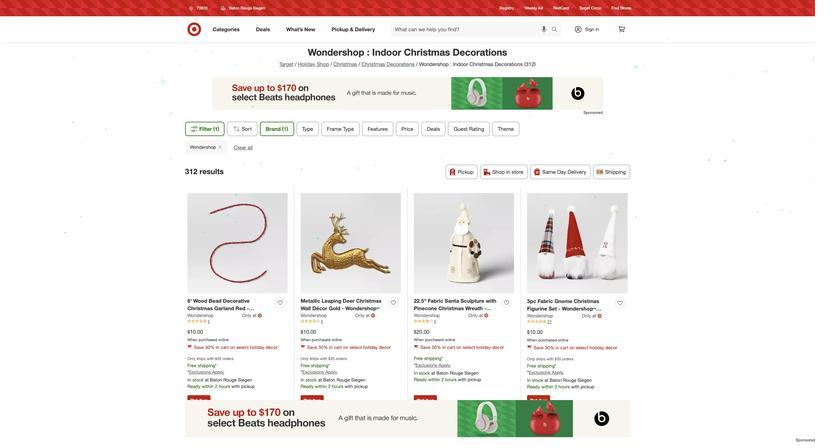 Task type: vqa. For each thing, say whether or not it's contained in the screenshot.
Christmas Snowflake Cookie Cutter White - Wondershop™ 'Image'
no



Task type: describe. For each thing, give the bounding box(es) containing it.
it for 22.5" fabric santa sculpture with pinecone christmas wreath - wondershop™
[[426, 398, 429, 403]]

22.5" fabric santa sculpture with pinecone christmas wreath - wondershop™
[[414, 298, 497, 319]]

what's new link
[[281, 22, 324, 36]]

target circle link
[[580, 5, 601, 11]]

filter (1)
[[199, 126, 219, 132]]

$35 for décor
[[329, 356, 335, 361]]

frame type
[[327, 126, 354, 132]]

sculpture
[[461, 298, 485, 304]]

new
[[305, 26, 316, 32]]

santa
[[445, 298, 459, 304]]

- inside 6' wood bead decorative christmas garland red - wondershop™
[[247, 305, 249, 311]]

all
[[248, 144, 253, 151]]

christmas decorations link
[[362, 61, 415, 67]]

what's new
[[286, 26, 316, 32]]

1 type from the left
[[302, 126, 313, 132]]

rouge for 3pc fabric gnome christmas figurine set - wondershop™ white/red
[[563, 377, 577, 383]]

sort button
[[227, 122, 257, 136]]

clear all button
[[234, 144, 253, 151]]

2 inside free shipping * * exclusions apply. in stock at  baton rouge siegen ready within 2 hours with pickup
[[442, 377, 444, 382]]

wall
[[301, 305, 311, 311]]

metallic leaping deer christmas wall décor gold - wondershop™
[[301, 298, 382, 311]]

70820
[[197, 6, 208, 10]]

up for 6' wood bead decorative christmas garland red - wondershop™
[[203, 398, 208, 403]]

3pc fabric gnome christmas figurine set - wondershop™ white/red
[[527, 298, 600, 319]]

on for red
[[230, 345, 235, 350]]

27 link
[[527, 319, 628, 325]]

clear
[[234, 144, 246, 151]]

0 vertical spatial target
[[580, 6, 590, 11]]

wondershop link for décor
[[301, 312, 354, 319]]

0 horizontal spatial :
[[367, 46, 370, 58]]

gnome
[[555, 298, 573, 304]]

it for 6' wood bead decorative christmas garland red - wondershop™
[[200, 398, 202, 403]]

pick for metallic leaping deer christmas wall décor gold - wondershop™
[[304, 398, 312, 403]]

pickup for metallic leaping deer christmas wall décor gold - wondershop™
[[355, 384, 368, 389]]

christmas link
[[334, 61, 357, 67]]

decorative
[[223, 298, 250, 304]]

same day delivery button
[[531, 165, 591, 179]]

(312)
[[525, 61, 536, 67]]

$35 for set
[[555, 357, 561, 362]]

2 for metallic leaping deer christmas wall décor gold - wondershop™
[[328, 384, 331, 389]]

wreath
[[466, 305, 483, 311]]

shop in store button
[[481, 165, 528, 179]]

baton for 3pc fabric gnome christmas figurine set - wondershop™ white/red
[[550, 377, 562, 383]]

free shipping * * exclusions apply. in stock at  baton rouge siegen ready within 2 hours with pickup
[[414, 356, 482, 382]]

pickup for pickup
[[458, 169, 474, 175]]

price button
[[396, 122, 419, 136]]

in for 3pc fabric gnome christmas figurine set - wondershop™ white/red
[[556, 345, 559, 350]]

frame
[[327, 126, 342, 132]]

features button
[[362, 122, 394, 136]]

sign in link
[[569, 22, 610, 36]]

1 vertical spatial indoor
[[453, 61, 468, 67]]

circle
[[591, 6, 601, 11]]

$10.00 for 6' wood bead decorative christmas garland red - wondershop™
[[188, 328, 203, 335]]

type button
[[297, 122, 319, 136]]

day
[[558, 169, 566, 175]]

holiday for metallic leaping deer christmas wall décor gold - wondershop™
[[363, 345, 378, 350]]

2 / from the left
[[331, 61, 332, 67]]

in for 6' wood bead decorative christmas garland red - wondershop™
[[188, 377, 191, 383]]

orders for red
[[223, 356, 234, 361]]

exclusions for 3pc fabric gnome christmas figurine set - wondershop™ white/red
[[529, 370, 551, 375]]

guest
[[454, 126, 468, 132]]

bead
[[209, 298, 222, 304]]

pickup for 6' wood bead decorative christmas garland red - wondershop™
[[241, 384, 255, 389]]

$35 for garland
[[215, 356, 222, 361]]

filter
[[199, 126, 212, 132]]

apply. for metallic leaping deer christmas wall décor gold - wondershop™
[[325, 369, 338, 375]]

30% for pinecone
[[432, 345, 441, 350]]

siegen for 6' wood bead decorative christmas garland red - wondershop™
[[238, 377, 252, 383]]

holiday for 3pc fabric gnome christmas figurine set - wondershop™ white/red
[[590, 345, 604, 350]]

3pc fabric gnome christmas figurine set - wondershop™ white/red link
[[527, 298, 613, 319]]

baton inside "dropdown button"
[[229, 6, 240, 10]]

baton rouge siegen
[[229, 6, 265, 10]]

¬ for 6' wood bead decorative christmas garland red - wondershop™
[[258, 312, 262, 319]]

on for gold
[[343, 345, 349, 350]]

shop inside button
[[493, 169, 505, 175]]

select for 3pc fabric gnome christmas figurine set - wondershop™ white/red
[[576, 345, 589, 350]]

wondershop™ inside 22.5" fabric santa sculpture with pinecone christmas wreath - wondershop™
[[414, 312, 448, 319]]

save for 3pc fabric gnome christmas figurine set - wondershop™ white/red
[[534, 345, 544, 350]]

ready for 3pc fabric gnome christmas figurine set - wondershop™ white/red
[[527, 384, 540, 389]]

pickup for pickup & delivery
[[332, 26, 349, 32]]

decor for 6' wood bead decorative christmas garland red - wondershop™
[[266, 345, 278, 350]]

fabric for set
[[538, 298, 553, 304]]

pick it up for 6' wood bead decorative christmas garland red - wondershop™
[[190, 398, 208, 403]]

$20.00
[[414, 328, 430, 335]]

in for metallic leaping deer christmas wall décor gold - wondershop™
[[329, 345, 333, 350]]

free for 3pc fabric gnome christmas figurine set - wondershop™ white/red
[[527, 363, 536, 368]]

22.5" fabric santa sculpture with pinecone christmas wreath - wondershop™ link
[[414, 297, 499, 319]]

wondershop inside button
[[190, 144, 216, 150]]

white/red
[[527, 313, 553, 319]]

features
[[368, 126, 388, 132]]

categories
[[213, 26, 240, 32]]

holiday for 6' wood bead decorative christmas garland red - wondershop™
[[250, 345, 265, 350]]

ready for 6' wood bead decorative christmas garland red - wondershop™
[[188, 384, 201, 389]]

¬ for 3pc fabric gnome christmas figurine set - wondershop™ white/red
[[598, 312, 602, 319]]

cart for gold
[[334, 345, 342, 350]]

(1) for filter (1)
[[213, 126, 219, 132]]

$20.00 when purchased online
[[414, 328, 455, 342]]

christmas inside the metallic leaping deer christmas wall décor gold - wondershop™
[[356, 298, 382, 304]]

select for 22.5" fabric santa sculpture with pinecone christmas wreath - wondershop™
[[463, 345, 475, 350]]

save 30% in cart on select holiday decor for red
[[194, 345, 278, 350]]

0 vertical spatial advertisement region
[[212, 77, 603, 110]]

leaping
[[322, 298, 342, 304]]

ships for 6' wood bead decorative christmas garland red - wondershop™
[[197, 356, 206, 361]]

within inside free shipping * * exclusions apply. in stock at  baton rouge siegen ready within 2 hours with pickup
[[428, 377, 440, 382]]

search button
[[549, 22, 564, 38]]

brand (1)
[[266, 126, 288, 132]]

orders for gold
[[336, 356, 347, 361]]

free for 6' wood bead decorative christmas garland red - wondershop™
[[188, 363, 197, 368]]

ships for metallic leaping deer christmas wall décor gold - wondershop™
[[310, 356, 319, 361]]

exclusions for 6' wood bead decorative christmas garland red - wondershop™
[[189, 369, 211, 375]]

figurine
[[527, 305, 548, 312]]

clear all
[[234, 144, 253, 151]]

3 / from the left
[[359, 61, 360, 67]]

rating
[[469, 126, 484, 132]]

pickup & delivery link
[[326, 22, 383, 36]]

0 horizontal spatial indoor
[[372, 46, 402, 58]]

same day delivery
[[543, 169, 587, 175]]

redcard link
[[554, 5, 569, 11]]

only at ¬ for metallic leaping deer christmas wall décor gold - wondershop™
[[355, 312, 375, 319]]

free for metallic leaping deer christmas wall décor gold - wondershop™
[[301, 363, 310, 368]]

purchased for pinecone
[[425, 337, 444, 342]]

same
[[543, 169, 556, 175]]

rouge inside free shipping * * exclusions apply. in stock at  baton rouge siegen ready within 2 hours with pickup
[[450, 370, 463, 376]]

christmas inside 22.5" fabric santa sculpture with pinecone christmas wreath - wondershop™
[[439, 305, 464, 311]]

online for christmas
[[445, 337, 455, 342]]

baton rouge siegen button
[[217, 2, 270, 14]]

stock inside free shipping * * exclusions apply. in stock at  baton rouge siegen ready within 2 hours with pickup
[[419, 370, 430, 376]]

only at ¬ for 3pc fabric gnome christmas figurine set - wondershop™ white/red
[[582, 312, 602, 319]]

pick for 22.5" fabric santa sculpture with pinecone christmas wreath - wondershop™
[[417, 398, 425, 403]]

filter (1) button
[[185, 122, 225, 136]]

pickup button
[[446, 165, 478, 179]]

guest rating
[[454, 126, 484, 132]]

within for metallic leaping deer christmas wall décor gold - wondershop™
[[315, 384, 327, 389]]

exclusions apply. link for 3pc fabric gnome christmas figurine set - wondershop™ white/red
[[529, 370, 564, 375]]

target link
[[279, 61, 294, 67]]

rouge for 6' wood bead decorative christmas garland red - wondershop™
[[223, 377, 237, 383]]

it for 3pc fabric gnome christmas figurine set - wondershop™ white/red
[[539, 398, 542, 403]]

wondershop link for garland
[[188, 312, 241, 319]]

target circle
[[580, 6, 601, 11]]

set
[[549, 305, 557, 312]]

only at ¬ for 22.5" fabric santa sculpture with pinecone christmas wreath - wondershop™
[[469, 312, 489, 319]]

sign in
[[586, 26, 599, 32]]

results
[[200, 167, 224, 176]]

deals link
[[251, 22, 278, 36]]

1 horizontal spatial sponsored
[[796, 437, 816, 442]]

shipping
[[606, 169, 626, 175]]

deer
[[343, 298, 355, 304]]

pick it up for 3pc fabric gnome christmas figurine set - wondershop™ white/red
[[530, 398, 548, 403]]

1 / from the left
[[295, 61, 297, 67]]

within for 3pc fabric gnome christmas figurine set - wondershop™ white/red
[[542, 384, 554, 389]]

hours for metallic leaping deer christmas wall décor gold - wondershop™
[[332, 384, 344, 389]]

purchased for garland
[[199, 337, 217, 342]]

¬ for metallic leaping deer christmas wall décor gold - wondershop™
[[371, 312, 375, 319]]

1 vertical spatial :
[[450, 61, 452, 67]]

metallic leaping deer christmas wall décor gold - wondershop™ link
[[301, 297, 386, 312]]

siegen inside "dropdown button"
[[253, 6, 265, 10]]

in for 22.5" fabric santa sculpture with pinecone christmas wreath - wondershop™
[[443, 345, 446, 350]]



Task type: locate. For each thing, give the bounding box(es) containing it.
0 vertical spatial deals
[[256, 26, 270, 32]]

$10.00 down wood
[[188, 328, 203, 335]]

1 horizontal spatial (1)
[[282, 126, 288, 132]]

online down the "gold" in the left bottom of the page
[[332, 337, 342, 342]]

wondershop™ inside 6' wood bead decorative christmas garland red - wondershop™
[[188, 312, 222, 319]]

0 horizontal spatial type
[[302, 126, 313, 132]]

1 vertical spatial deals
[[427, 126, 440, 132]]

theme button
[[493, 122, 520, 136]]

shop in store
[[493, 169, 524, 175]]

on
[[230, 345, 235, 350], [343, 345, 349, 350], [457, 345, 462, 350], [570, 345, 575, 350]]

deals inside deals button
[[427, 126, 440, 132]]

siegen for 3pc fabric gnome christmas figurine set - wondershop™ white/red
[[578, 377, 592, 383]]

ships for 3pc fabric gnome christmas figurine set - wondershop™ white/red
[[536, 357, 546, 362]]

$10.00
[[188, 328, 203, 335], [301, 328, 316, 335], [527, 329, 543, 335]]

1 up from the left
[[203, 398, 208, 403]]

save 30% in cart on select holiday decor
[[194, 345, 278, 350], [307, 345, 391, 350], [421, 345, 504, 350], [534, 345, 618, 350]]

when for 22.5" fabric santa sculpture with pinecone christmas wreath - wondershop™
[[414, 337, 424, 342]]

$10.00 for 3pc fabric gnome christmas figurine set - wondershop™ white/red
[[527, 329, 543, 335]]

ready
[[414, 377, 427, 382], [188, 384, 201, 389], [301, 384, 314, 389], [527, 384, 540, 389]]

deals right price at the top
[[427, 126, 440, 132]]

stock for 6' wood bead decorative christmas garland red - wondershop™
[[192, 377, 204, 383]]

online inside $20.00 when purchased online
[[445, 337, 455, 342]]

hours for 3pc fabric gnome christmas figurine set - wondershop™ white/red
[[559, 384, 570, 389]]

santa fabric christmas figurine holding blue gift - wondershop™ image
[[414, 416, 514, 444], [414, 416, 514, 444]]

What can we help you find? suggestions appear below search field
[[391, 22, 553, 36]]

type left frame
[[302, 126, 313, 132]]

apply. for 6' wood bead decorative christmas garland red - wondershop™
[[212, 369, 224, 375]]

at inside free shipping * * exclusions apply. in stock at  baton rouge siegen ready within 2 hours with pickup
[[432, 370, 435, 376]]

3pc fabric gnome christmas figurine set - wondershop™ white/red image
[[527, 193, 628, 294], [527, 193, 628, 294]]

3pc
[[527, 298, 536, 304]]

1 3 from the left
[[208, 319, 210, 324]]

deals inside deals link
[[256, 26, 270, 32]]

shop right holiday
[[317, 61, 329, 67]]

30% for set
[[545, 345, 555, 350]]

(1) inside button
[[213, 126, 219, 132]]

registry
[[500, 6, 514, 11]]

$10.00 when purchased online for garland
[[188, 328, 229, 342]]

fabric inside "3pc fabric gnome christmas figurine set - wondershop™ white/red"
[[538, 298, 553, 304]]

3 link down the red
[[188, 319, 288, 324]]

0 vertical spatial pickup
[[332, 26, 349, 32]]

1 horizontal spatial indoor
[[453, 61, 468, 67]]

3 link for red
[[188, 319, 288, 324]]

decor for 3pc fabric gnome christmas figurine set - wondershop™ white/red
[[606, 345, 618, 350]]

pick it up button for metallic leaping deer christmas wall décor gold - wondershop™
[[301, 395, 324, 406]]

garland
[[214, 305, 234, 311]]

weekly ad
[[525, 6, 543, 11]]

pickup & delivery
[[332, 26, 375, 32]]

search
[[549, 27, 564, 33]]

wondershop link for set
[[527, 312, 581, 319]]

1 vertical spatial target
[[279, 61, 294, 67]]

fabric
[[428, 298, 444, 304], [538, 298, 553, 304]]

pick it up button for 3pc fabric gnome christmas figurine set - wondershop™ white/red
[[527, 395, 551, 406]]

fabric for pinecone
[[428, 298, 444, 304]]

1 vertical spatial advertisement region
[[0, 400, 816, 437]]

wondershop : indoor christmas decorations target / holiday shop / christmas / christmas decorations / wondershop : indoor christmas decorations (312)
[[279, 46, 536, 67]]

in inside free shipping * * exclusions apply. in stock at  baton rouge siegen ready within 2 hours with pickup
[[414, 370, 418, 376]]

- inside "3pc fabric gnome christmas figurine set - wondershop™ white/red"
[[559, 305, 561, 312]]

1 vertical spatial pickup
[[458, 169, 474, 175]]

pick for 6' wood bead decorative christmas garland red - wondershop™
[[190, 398, 199, 403]]

select for 6' wood bead decorative christmas garland red - wondershop™
[[237, 345, 249, 350]]

/ right christmas link
[[359, 61, 360, 67]]

stock
[[419, 370, 430, 376], [192, 377, 204, 383], [306, 377, 317, 383], [532, 377, 544, 383]]

2 pick from the left
[[304, 398, 312, 403]]

$10.00 when purchased online down décor
[[301, 328, 342, 342]]

$10.00 when purchased online down 6' wood bead decorative christmas garland red - wondershop™
[[188, 328, 229, 342]]

delivery for same day delivery
[[568, 169, 587, 175]]

save 30% in cart on select holiday decor for gold
[[307, 345, 391, 350]]

$10.00 for metallic leaping deer christmas wall décor gold - wondershop™
[[301, 328, 316, 335]]

- right set
[[559, 305, 561, 312]]

apply. inside free shipping * * exclusions apply. in stock at  baton rouge siegen ready within 2 hours with pickup
[[439, 362, 451, 368]]

- right wreath
[[484, 305, 487, 311]]

wondershop link down the "gold" in the left bottom of the page
[[301, 312, 354, 319]]

at
[[253, 312, 257, 318], [366, 312, 370, 318], [479, 312, 483, 318], [593, 313, 597, 318], [432, 370, 435, 376], [205, 377, 209, 383], [318, 377, 322, 383], [545, 377, 549, 383]]

online down the 'garland'
[[218, 337, 229, 342]]

exclusions
[[416, 362, 437, 368], [189, 369, 211, 375], [302, 369, 324, 375], [529, 370, 551, 375]]

0 vertical spatial shop
[[317, 61, 329, 67]]

0 horizontal spatial ships
[[197, 356, 206, 361]]

0 horizontal spatial pickup
[[332, 26, 349, 32]]

in for 6' wood bead decorative christmas garland red - wondershop™
[[216, 345, 219, 350]]

1 3 link from the left
[[188, 319, 288, 324]]

delivery inside pickup & delivery link
[[355, 26, 375, 32]]

(1) right filter
[[213, 126, 219, 132]]

pickup for 3pc fabric gnome christmas figurine set - wondershop™ white/red
[[581, 384, 595, 389]]

apply.
[[439, 362, 451, 368], [212, 369, 224, 375], [325, 369, 338, 375], [552, 370, 564, 375]]

shipping inside free shipping * * exclusions apply. in stock at  baton rouge siegen ready within 2 hours with pickup
[[424, 356, 442, 361]]

wondershop™ down deer
[[346, 305, 380, 311]]

rouge inside "baton rouge siegen" "dropdown button"
[[241, 6, 252, 10]]

only at ¬ for 6' wood bead decorative christmas garland red - wondershop™
[[242, 312, 262, 319]]

deals for deals link
[[256, 26, 270, 32]]

pick it up button for 22.5" fabric santa sculpture with pinecone christmas wreath - wondershop™
[[414, 395, 437, 406]]

0 horizontal spatial target
[[279, 61, 294, 67]]

sort
[[242, 126, 252, 132]]

find stores
[[612, 6, 632, 11]]

theme
[[498, 126, 514, 132]]

0 horizontal spatial deals
[[256, 26, 270, 32]]

shipping for metallic leaping deer christmas wall décor gold - wondershop™
[[311, 363, 329, 368]]

3 pick it up button from the left
[[414, 395, 437, 406]]

1 horizontal spatial target
[[580, 6, 590, 11]]

metallic leaping deer christmas wall décor gold - wondershop™ image
[[301, 193, 401, 293], [301, 193, 401, 293]]

$10.00 down the white/red
[[527, 329, 543, 335]]

wondershop link down the 'garland'
[[188, 312, 241, 319]]

2 it from the left
[[313, 398, 315, 403]]

what's
[[286, 26, 303, 32]]

online down '2' link
[[445, 337, 455, 342]]

select for metallic leaping deer christmas wall décor gold - wondershop™
[[350, 345, 362, 350]]

cart for -
[[561, 345, 569, 350]]

1 horizontal spatial pickup
[[458, 169, 474, 175]]

hours inside free shipping * * exclusions apply. in stock at  baton rouge siegen ready within 2 hours with pickup
[[445, 377, 457, 382]]

sign
[[586, 26, 595, 32]]

santa fabric figurine holding christmas tree - wondershop™ image
[[301, 416, 401, 444], [301, 416, 401, 444]]

6' wood bead decorative christmas garland red - wondershop™ link
[[188, 297, 272, 319]]

(1) right brand
[[282, 126, 288, 132]]

wood
[[193, 298, 207, 304]]

2 type from the left
[[343, 126, 354, 132]]

target inside wondershop : indoor christmas decorations target / holiday shop / christmas / christmas decorations / wondershop : indoor christmas decorations (312)
[[279, 61, 294, 67]]

1 pick from the left
[[190, 398, 199, 403]]

0 horizontal spatial $10.00 when purchased online
[[188, 328, 229, 342]]

pickup inside free shipping * * exclusions apply. in stock at  baton rouge siegen ready within 2 hours with pickup
[[468, 377, 482, 382]]

4 it from the left
[[539, 398, 542, 403]]

fabric up set
[[538, 298, 553, 304]]

type right frame
[[343, 126, 354, 132]]

with
[[486, 298, 497, 304], [207, 356, 214, 361], [320, 356, 327, 361], [547, 357, 554, 362], [458, 377, 467, 382], [232, 384, 240, 389], [345, 384, 353, 389], [571, 384, 580, 389]]

when for 6' wood bead decorative christmas garland red - wondershop™
[[188, 337, 198, 342]]

/
[[295, 61, 297, 67], [331, 61, 332, 67], [359, 61, 360, 67], [416, 61, 418, 67]]

save for metallic leaping deer christmas wall décor gold - wondershop™
[[307, 345, 317, 350]]

/ left christmas link
[[331, 61, 332, 67]]

decor
[[266, 345, 278, 350], [379, 345, 391, 350], [492, 345, 504, 350], [606, 345, 618, 350]]

wondershop button
[[185, 140, 227, 154]]

- right the red
[[247, 305, 249, 311]]

brand
[[266, 126, 281, 132]]

1 pick it up button from the left
[[188, 395, 211, 406]]

wondershop™
[[346, 305, 380, 311], [562, 305, 596, 312], [188, 312, 222, 319], [414, 312, 448, 319]]

only ships with $35 orders free shipping * * exclusions apply. in stock at  baton rouge siegen ready within 2 hours with pickup for garland
[[188, 356, 255, 389]]

pick
[[190, 398, 199, 403], [304, 398, 312, 403], [417, 398, 425, 403], [530, 398, 538, 403]]

only
[[242, 312, 251, 318], [355, 312, 365, 318], [469, 312, 478, 318], [582, 313, 591, 318], [188, 356, 195, 361], [301, 356, 309, 361], [527, 357, 535, 362]]

save for 6' wood bead decorative christmas garland red - wondershop™
[[194, 345, 204, 350]]

price
[[402, 126, 414, 132]]

exclusions inside free shipping * * exclusions apply. in stock at  baton rouge siegen ready within 2 hours with pickup
[[416, 362, 437, 368]]

siegen
[[253, 6, 265, 10], [465, 370, 479, 376], [238, 377, 252, 383], [351, 377, 366, 383], [578, 377, 592, 383]]

deals button
[[422, 122, 446, 136]]

within for 6' wood bead decorative christmas garland red - wondershop™
[[202, 384, 214, 389]]

shop left store
[[493, 169, 505, 175]]

- inside 22.5" fabric santa sculpture with pinecone christmas wreath - wondershop™
[[484, 305, 487, 311]]

purchased inside $20.00 when purchased online
[[425, 337, 444, 342]]

4 pick it up button from the left
[[527, 395, 551, 406]]

registry link
[[500, 5, 514, 11]]

1 vertical spatial delivery
[[568, 169, 587, 175]]

on for christmas
[[457, 345, 462, 350]]

1 horizontal spatial fabric
[[538, 298, 553, 304]]

wondershop™ up 27 link
[[562, 305, 596, 312]]

0 vertical spatial delivery
[[355, 26, 375, 32]]

2 horizontal spatial orders
[[562, 357, 574, 362]]

store
[[512, 169, 524, 175]]

pick it up for 22.5" fabric santa sculpture with pinecone christmas wreath - wondershop™
[[417, 398, 434, 403]]

0 vertical spatial sponsored
[[584, 110, 603, 115]]

0 vertical spatial indoor
[[372, 46, 402, 58]]

6' wood bead decorative christmas garland white/cream - wondershop™ image
[[188, 416, 288, 444], [188, 416, 288, 444]]

1 vertical spatial sponsored
[[796, 437, 816, 442]]

wondershop™ down wood
[[188, 312, 222, 319]]

deals for deals button
[[427, 126, 440, 132]]

siegen for metallic leaping deer christmas wall décor gold - wondershop™
[[351, 377, 366, 383]]

orders
[[223, 356, 234, 361], [336, 356, 347, 361], [562, 357, 574, 362]]

1 horizontal spatial shop
[[493, 169, 505, 175]]

decor for metallic leaping deer christmas wall décor gold - wondershop™
[[379, 345, 391, 350]]

online for gold
[[332, 337, 342, 342]]

1 horizontal spatial orders
[[336, 356, 347, 361]]

4 pick from the left
[[530, 398, 538, 403]]

2 horizontal spatial ships
[[536, 357, 546, 362]]

delivery right &
[[355, 26, 375, 32]]

*
[[442, 356, 443, 361], [414, 362, 416, 368], [215, 363, 217, 368], [329, 363, 330, 368], [555, 363, 557, 368], [188, 369, 189, 375], [301, 369, 302, 375], [527, 370, 529, 375]]

online down 27 link
[[558, 337, 569, 342]]

:
[[367, 46, 370, 58], [450, 61, 452, 67]]

décor
[[312, 305, 327, 311]]

exclusions apply. link for 6' wood bead decorative christmas garland red - wondershop™
[[189, 369, 224, 375]]

6' wood bead decorative christmas garland red - wondershop™ image
[[188, 193, 288, 293], [188, 193, 288, 293]]

1 pick it up from the left
[[190, 398, 208, 403]]

fabric inside 22.5" fabric santa sculpture with pinecone christmas wreath - wondershop™
[[428, 298, 444, 304]]

in inside button
[[506, 169, 510, 175]]

with inside 22.5" fabric santa sculpture with pinecone christmas wreath - wondershop™
[[486, 298, 497, 304]]

baton for metallic leaping deer christmas wall décor gold - wondershop™
[[323, 377, 335, 383]]

baton
[[229, 6, 240, 10], [437, 370, 449, 376], [210, 377, 222, 383], [323, 377, 335, 383], [550, 377, 562, 383]]

2 horizontal spatial $10.00
[[527, 329, 543, 335]]

18" battery operated lit wood ski lodge christmas advent calendar red/brown - wondershop™ image
[[527, 416, 628, 444], [527, 416, 628, 444]]

wondershop link down the pinecone
[[414, 312, 467, 319]]

pinecone
[[414, 305, 437, 311]]

$10.00 down wall
[[301, 328, 316, 335]]

1 (1) from the left
[[213, 126, 219, 132]]

save 30% in cart on select holiday decor for -
[[534, 345, 618, 350]]

holiday
[[250, 345, 265, 350], [363, 345, 378, 350], [477, 345, 491, 350], [590, 345, 604, 350]]

/ right target link
[[295, 61, 297, 67]]

ready for metallic leaping deer christmas wall décor gold - wondershop™
[[301, 384, 314, 389]]

1 horizontal spatial $10.00 when purchased online
[[301, 328, 342, 342]]

2
[[434, 319, 436, 324], [442, 377, 444, 382], [215, 384, 218, 389], [328, 384, 331, 389], [555, 384, 557, 389]]

3 pick from the left
[[417, 398, 425, 403]]

baton for 6' wood bead decorative christmas garland red - wondershop™
[[210, 377, 222, 383]]

delivery right day
[[568, 169, 587, 175]]

- right the "gold" in the left bottom of the page
[[342, 305, 344, 311]]

fabric up the pinecone
[[428, 298, 444, 304]]

purchased
[[199, 337, 217, 342], [312, 337, 331, 342], [425, 337, 444, 342], [539, 337, 557, 342]]

4 pick it up from the left
[[530, 398, 548, 403]]

/ right the christmas decorations link
[[416, 61, 418, 67]]

0 horizontal spatial orders
[[223, 356, 234, 361]]

1 it from the left
[[200, 398, 202, 403]]

0 horizontal spatial 3 link
[[188, 319, 288, 324]]

pick it up button for 6' wood bead decorative christmas garland red - wondershop™
[[188, 395, 211, 406]]

(1) for brand (1)
[[282, 126, 288, 132]]

3 link down the metallic leaping deer christmas wall décor gold - wondershop™ link
[[301, 319, 401, 324]]

pick it up button
[[188, 395, 211, 406], [301, 395, 324, 406], [414, 395, 437, 406], [527, 395, 551, 406]]

in for 3pc fabric gnome christmas figurine set - wondershop™ white/red
[[527, 377, 531, 383]]

3 up from the left
[[430, 398, 434, 403]]

with inside free shipping * * exclusions apply. in stock at  baton rouge siegen ready within 2 hours with pickup
[[458, 377, 467, 382]]

2 for 6' wood bead decorative christmas garland red - wondershop™
[[215, 384, 218, 389]]

2 horizontal spatial $35
[[555, 357, 561, 362]]

shipping for 3pc fabric gnome christmas figurine set - wondershop™ white/red
[[538, 363, 555, 368]]

shop
[[317, 61, 329, 67], [493, 169, 505, 175]]

online for -
[[558, 337, 569, 342]]

target left holiday
[[279, 61, 294, 67]]

categories link
[[207, 22, 248, 36]]

christmas inside 6' wood bead decorative christmas garland red - wondershop™
[[188, 305, 213, 311]]

0 horizontal spatial only ships with $35 orders free shipping * * exclusions apply. in stock at  baton rouge siegen ready within 2 hours with pickup
[[188, 356, 255, 389]]

1 horizontal spatial $10.00
[[301, 328, 316, 335]]

free
[[414, 356, 423, 361], [188, 363, 197, 368], [301, 363, 310, 368], [527, 363, 536, 368]]

3 down the bead
[[208, 319, 210, 324]]

cart
[[221, 345, 229, 350], [334, 345, 342, 350], [447, 345, 455, 350], [561, 345, 569, 350]]

0 horizontal spatial shop
[[317, 61, 329, 67]]

rouge for metallic leaping deer christmas wall décor gold - wondershop™
[[337, 377, 350, 383]]

pick for 3pc fabric gnome christmas figurine set - wondershop™ white/red
[[530, 398, 538, 403]]

stock for 3pc fabric gnome christmas figurine set - wondershop™ white/red
[[532, 377, 544, 383]]

2 up from the left
[[316, 398, 321, 403]]

free inside free shipping * * exclusions apply. in stock at  baton rouge siegen ready within 2 hours with pickup
[[414, 356, 423, 361]]

delivery for pickup & delivery
[[355, 26, 375, 32]]

3
[[208, 319, 210, 324], [321, 319, 323, 324]]

1 vertical spatial shop
[[493, 169, 505, 175]]

when for 3pc fabric gnome christmas figurine set - wondershop™ white/red
[[527, 337, 538, 342]]

within
[[428, 377, 440, 382], [202, 384, 214, 389], [315, 384, 327, 389], [542, 384, 554, 389]]

wondershop link for pinecone
[[414, 312, 467, 319]]

1 horizontal spatial 3
[[321, 319, 323, 324]]

70820 button
[[185, 2, 214, 14]]

0 horizontal spatial $10.00
[[188, 328, 203, 335]]

1 horizontal spatial :
[[450, 61, 452, 67]]

it
[[200, 398, 202, 403], [313, 398, 315, 403], [426, 398, 429, 403], [539, 398, 542, 403]]

up for metallic leaping deer christmas wall décor gold - wondershop™
[[316, 398, 321, 403]]

1 horizontal spatial only ships with $35 orders free shipping * * exclusions apply. in stock at  baton rouge siegen ready within 2 hours with pickup
[[301, 356, 368, 389]]

2 (1) from the left
[[282, 126, 288, 132]]

0 vertical spatial :
[[367, 46, 370, 58]]

frame type button
[[322, 122, 360, 136]]

3 it from the left
[[426, 398, 429, 403]]

4 / from the left
[[416, 61, 418, 67]]

3 down décor
[[321, 319, 323, 324]]

2 3 from the left
[[321, 319, 323, 324]]

cart for christmas
[[447, 345, 455, 350]]

it for metallic leaping deer christmas wall décor gold - wondershop™
[[313, 398, 315, 403]]

christmas inside "3pc fabric gnome christmas figurine set - wondershop™ white/red"
[[574, 298, 600, 304]]

1 horizontal spatial ships
[[310, 356, 319, 361]]

2 pick it up button from the left
[[301, 395, 324, 406]]

advertisement region
[[212, 77, 603, 110], [0, 400, 816, 437]]

apply. for 3pc fabric gnome christmas figurine set - wondershop™ white/red
[[552, 370, 564, 375]]

1 horizontal spatial $35
[[329, 356, 335, 361]]

only ships with $35 orders free shipping * * exclusions apply. in stock at  baton rouge siegen ready within 2 hours with pickup for set
[[527, 357, 595, 389]]

0 horizontal spatial sponsored
[[584, 110, 603, 115]]

2 horizontal spatial only ships with $35 orders free shipping * * exclusions apply. in stock at  baton rouge siegen ready within 2 hours with pickup
[[527, 357, 595, 389]]

1 horizontal spatial deals
[[427, 126, 440, 132]]

weekly
[[525, 6, 537, 11]]

1 horizontal spatial type
[[343, 126, 354, 132]]

1 horizontal spatial delivery
[[568, 169, 587, 175]]

0 horizontal spatial fabric
[[428, 298, 444, 304]]

exclusions apply. link for metallic leaping deer christmas wall décor gold - wondershop™
[[302, 369, 338, 375]]

up
[[203, 398, 208, 403], [316, 398, 321, 403], [430, 398, 434, 403], [543, 398, 548, 403]]

3 for décor
[[321, 319, 323, 324]]

redcard
[[554, 6, 569, 11]]

2 pick it up from the left
[[304, 398, 321, 403]]

pickup
[[332, 26, 349, 32], [458, 169, 474, 175]]

in
[[414, 370, 418, 376], [188, 377, 191, 383], [301, 377, 305, 383], [527, 377, 531, 383]]

$10.00 when purchased online for décor
[[301, 328, 342, 342]]

only ships with $35 orders free shipping * * exclusions apply. in stock at  baton rouge siegen ready within 2 hours with pickup for décor
[[301, 356, 368, 389]]

2 horizontal spatial $10.00 when purchased online
[[527, 329, 569, 342]]

deals down baton rouge siegen
[[256, 26, 270, 32]]

22.5"
[[414, 298, 427, 304]]

holiday
[[298, 61, 315, 67]]

select
[[237, 345, 249, 350], [350, 345, 362, 350], [463, 345, 475, 350], [576, 345, 589, 350]]

(1)
[[213, 126, 219, 132], [282, 126, 288, 132]]

2 3 link from the left
[[301, 319, 401, 324]]

wondershop link down set
[[527, 312, 581, 319]]

wondershop™ inside "3pc fabric gnome christmas figurine set - wondershop™ white/red"
[[562, 305, 596, 312]]

3 link for gold
[[301, 319, 401, 324]]

baton inside free shipping * * exclusions apply. in stock at  baton rouge siegen ready within 2 hours with pickup
[[437, 370, 449, 376]]

wondershop™ down the pinecone
[[414, 312, 448, 319]]

$10.00 when purchased online down 27
[[527, 329, 569, 342]]

1 horizontal spatial 3 link
[[301, 319, 401, 324]]

holiday for 22.5" fabric santa sculpture with pinecone christmas wreath - wondershop™
[[477, 345, 491, 350]]

shop inside wondershop : indoor christmas decorations target / holiday shop / christmas / christmas decorations / wondershop : indoor christmas decorations (312)
[[317, 61, 329, 67]]

0 horizontal spatial 3
[[208, 319, 210, 324]]

gold
[[329, 305, 341, 311]]

4 up from the left
[[543, 398, 548, 403]]

purchased for décor
[[312, 337, 331, 342]]

type
[[302, 126, 313, 132], [343, 126, 354, 132]]

0 horizontal spatial (1)
[[213, 126, 219, 132]]

0 horizontal spatial delivery
[[355, 26, 375, 32]]

30% for garland
[[205, 345, 215, 350]]

online for red
[[218, 337, 229, 342]]

stores
[[620, 6, 632, 11]]

target left 'circle'
[[580, 6, 590, 11]]

6'
[[188, 298, 192, 304]]

- inside the metallic leaping deer christmas wall décor gold - wondershop™
[[342, 305, 344, 311]]

siegen inside free shipping * * exclusions apply. in stock at  baton rouge siegen ready within 2 hours with pickup
[[465, 370, 479, 376]]

3 for garland
[[208, 319, 210, 324]]

save for 22.5" fabric santa sculpture with pinecone christmas wreath - wondershop™
[[421, 345, 431, 350]]

hours for 6' wood bead decorative christmas garland red - wondershop™
[[219, 384, 230, 389]]

exclusions for metallic leaping deer christmas wall décor gold - wondershop™
[[302, 369, 324, 375]]

holiday shop link
[[298, 61, 329, 67]]

decor for 22.5" fabric santa sculpture with pinecone christmas wreath - wondershop™
[[492, 345, 504, 350]]

2 link
[[414, 319, 514, 324]]

27
[[548, 319, 552, 324]]

wondershop
[[308, 46, 365, 58], [419, 61, 449, 67], [190, 144, 216, 150], [188, 312, 213, 318], [301, 312, 327, 318], [414, 312, 440, 318], [527, 313, 553, 318]]

pickup inside button
[[458, 169, 474, 175]]

delivery inside same day delivery "button"
[[568, 169, 587, 175]]

red
[[236, 305, 246, 311]]

weekly ad link
[[525, 5, 543, 11]]

22.5" fabric santa sculpture with pinecone christmas wreath - wondershop™ image
[[414, 193, 514, 293], [414, 193, 514, 293]]

0 horizontal spatial $35
[[215, 356, 222, 361]]

ready inside free shipping * * exclusions apply. in stock at  baton rouge siegen ready within 2 hours with pickup
[[414, 377, 427, 382]]

when inside $20.00 when purchased online
[[414, 337, 424, 342]]

¬ for 22.5" fabric santa sculpture with pinecone christmas wreath - wondershop™
[[484, 312, 489, 319]]

6' wood bead decorative christmas garland red - wondershop™
[[188, 298, 250, 319]]

3 pick it up from the left
[[417, 398, 434, 403]]

wondershop™ inside the metallic leaping deer christmas wall décor gold - wondershop™
[[346, 305, 380, 311]]



